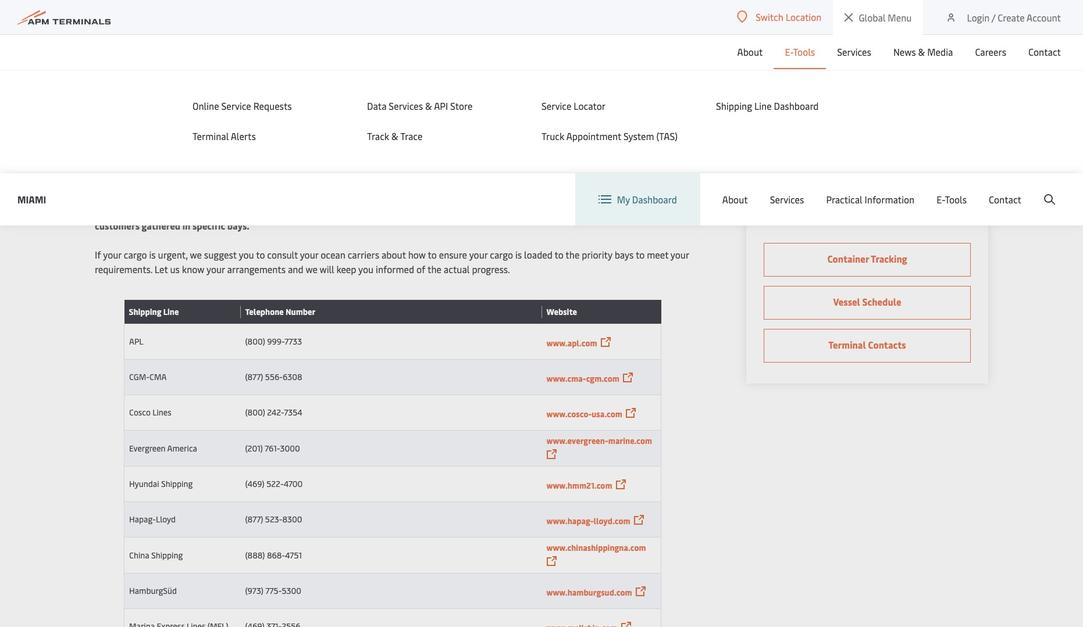 Task type: vqa. For each thing, say whether or not it's contained in the screenshot.
Contact associated with E-Tools
yes



Task type: locate. For each thing, give the bounding box(es) containing it.
you right the keep
[[359, 263, 374, 276]]

of
[[669, 205, 678, 218], [417, 263, 426, 276]]

0 horizontal spatial services
[[389, 100, 423, 112]]

1 horizontal spatial you
[[359, 263, 374, 276]]

of right 'groups'
[[669, 205, 678, 218]]

shipping line contacts up terminal
[[129, 93, 212, 104]]

(800) left 242-
[[245, 407, 265, 418]]

of inside if your cargo is urgent, we suggest you to consult your ocean carriers about how to ensure your cargo is loaded to the priority bays to meet your requirements. let us know your arrangements and we will keep you informed of the actual progress.
[[417, 263, 426, 276]]

1 vertical spatial of
[[417, 263, 426, 276]]

about
[[738, 45, 763, 58], [723, 193, 748, 206]]

& for trace
[[392, 130, 399, 143]]

contact for careers
[[1029, 45, 1062, 58]]

shipping line contacts down online service requests link
[[95, 129, 434, 175]]

hapag-lloyd
[[129, 514, 176, 526]]

1 vertical spatial contact button
[[989, 173, 1022, 226]]

www.hmm21.com
[[547, 480, 613, 491]]

0 horizontal spatial tools
[[794, 45, 815, 58]]

0 vertical spatial we
[[190, 248, 202, 261]]

information
[[865, 193, 915, 206]]

2 horizontal spatial &
[[919, 45, 926, 58]]

your right meet
[[671, 248, 689, 261]]

0 horizontal spatial cargo
[[124, 248, 147, 261]]

service up truck at the top of the page
[[542, 100, 572, 112]]

1 vertical spatial dashboard
[[632, 193, 677, 206]]

0 vertical spatial ocean
[[387, 205, 412, 218]]

www.cma-cgm.com
[[547, 373, 620, 384]]

2 vertical spatial the
[[428, 263, 442, 276]]

related links
[[764, 207, 841, 225]]

data
[[367, 100, 387, 112]]

www.apl.com link
[[547, 338, 597, 349]]

ocean right most
[[387, 205, 412, 218]]

2 horizontal spatial the
[[566, 248, 580, 261]]

1 vertical spatial e-tools button
[[937, 173, 967, 226]]

3000
[[280, 443, 300, 454]]

progress.
[[472, 263, 510, 276]]

(800) left 999-
[[245, 336, 265, 347]]

1 vertical spatial e-tools
[[937, 193, 967, 206]]

www.chinashippingna.com
[[547, 543, 646, 554]]

/
[[992, 11, 996, 24]]

1 horizontal spatial e-
[[937, 193, 945, 206]]

999-
[[267, 336, 285, 347]]

ocean inside if your cargo is urgent, we suggest you to consult your ocean carriers about how to ensure your cargo is loaded to the priority bays to meet your requirements. let us know your arrangements and we will keep you informed of the actual progress.
[[321, 248, 346, 261]]

the right on
[[324, 205, 338, 218]]

you up arrangements
[[239, 248, 254, 261]]

0 horizontal spatial contacts
[[180, 93, 212, 104]]

line down about dropdown button
[[755, 100, 772, 112]]

cargo up 'requirements.'
[[124, 248, 147, 261]]

urgent,
[[158, 248, 188, 261]]

1 vertical spatial (800)
[[245, 407, 265, 418]]

services button
[[838, 34, 872, 69]]

global
[[859, 11, 886, 24]]

1 vertical spatial the
[[566, 248, 580, 261]]

1 horizontal spatial e-tools
[[937, 193, 967, 206]]

e-
[[785, 45, 794, 58], [937, 193, 945, 206]]

services right data in the left of the page
[[389, 100, 423, 112]]

cargo up progress.
[[490, 248, 513, 261]]

about down switch
[[738, 45, 763, 58]]

0 vertical spatial services
[[838, 45, 872, 58]]

my
[[617, 193, 630, 206]]

1 horizontal spatial service
[[542, 100, 572, 112]]

global menu button
[[834, 0, 924, 35]]

0 vertical spatial contacts
[[180, 93, 212, 104]]

ocean
[[387, 205, 412, 218], [321, 248, 346, 261]]

0 horizontal spatial &
[[392, 130, 399, 143]]

0 horizontal spatial e-tools button
[[785, 34, 815, 69]]

carriers left the have
[[414, 205, 447, 218]]

e- down switch location
[[785, 45, 794, 58]]

located
[[277, 205, 309, 218]]

1 vertical spatial contact
[[989, 193, 1022, 206]]

1 horizontal spatial carriers
[[414, 205, 447, 218]]

the left the actual
[[428, 263, 442, 276]]

is
[[171, 205, 178, 218], [268, 205, 275, 218], [149, 248, 156, 261], [516, 248, 522, 261]]

line down online service requests link
[[232, 129, 294, 175]]

1 vertical spatial ocean
[[321, 248, 346, 261]]

track
[[367, 130, 389, 143]]

868-
[[267, 550, 285, 561]]

0 horizontal spatial e-tools
[[785, 45, 815, 58]]

api
[[434, 100, 448, 112]]

services down global
[[838, 45, 872, 58]]

1 horizontal spatial of
[[669, 205, 678, 218]]

service
[[221, 100, 251, 112], [542, 100, 572, 112]]

242-
[[267, 407, 284, 418]]

1 vertical spatial you
[[359, 263, 374, 276]]

services for practical information
[[770, 193, 805, 206]]

761-
[[265, 443, 280, 454]]

0 horizontal spatial the
[[324, 205, 338, 218]]

0 vertical spatial dashboard
[[774, 100, 819, 112]]

we up know
[[190, 248, 202, 261]]

the inside cargo availability is dictated by where it is located on the ship. most ocean carriers have their own criteria to determine certain groups of customers gathered in specific bays.
[[324, 205, 338, 218]]

e-tools button
[[785, 34, 815, 69], [937, 173, 967, 226]]

& left trace
[[392, 130, 399, 143]]

hyundai
[[129, 479, 159, 490]]

online service requests
[[193, 100, 292, 112]]

0 horizontal spatial you
[[239, 248, 254, 261]]

account
[[1027, 11, 1062, 24]]

0 vertical spatial tools
[[794, 45, 815, 58]]

0 vertical spatial the
[[324, 205, 338, 218]]

truck
[[542, 130, 565, 143]]

about button
[[723, 173, 748, 226]]

1 vertical spatial carriers
[[348, 248, 379, 261]]

shipping line contacts
[[129, 93, 212, 104], [95, 129, 434, 175]]

suggest
[[204, 248, 237, 261]]

requirements.
[[95, 263, 152, 276]]

(201)
[[245, 443, 263, 454]]

truck appointment system (tas)
[[542, 130, 678, 143]]

practical information
[[827, 193, 915, 206]]

(877) left 523-
[[245, 514, 263, 526]]

you
[[239, 248, 254, 261], [359, 263, 374, 276]]

telephone number
[[245, 307, 316, 318]]

2 (877) from the top
[[245, 514, 263, 526]]

dashboard inside dropdown button
[[632, 193, 677, 206]]

0 horizontal spatial carriers
[[348, 248, 379, 261]]

we left will
[[306, 263, 318, 276]]

(877) for (877) 523-8300
[[245, 514, 263, 526]]

2 horizontal spatial services
[[838, 45, 872, 58]]

your up and
[[300, 248, 319, 261]]

e- right information
[[937, 193, 945, 206]]

www.chinashippingna.com link
[[547, 543, 646, 554]]

556-
[[265, 372, 283, 383]]

terminal alerts
[[193, 130, 256, 143]]

cargo availability is dictated by where it is located on the ship. most ocean carriers have their own criteria to determine certain groups of customers gathered in specific bays.
[[95, 205, 678, 232]]

online
[[193, 100, 219, 112]]

number
[[286, 307, 316, 318]]

location
[[786, 10, 822, 23]]

carriers up the keep
[[348, 248, 379, 261]]

ocean up will
[[321, 248, 346, 261]]

locator
[[574, 100, 606, 112]]

carriers inside cargo availability is dictated by where it is located on the ship. most ocean carriers have their own criteria to determine certain groups of customers gathered in specific bays.
[[414, 205, 447, 218]]

0 vertical spatial contact button
[[1029, 34, 1062, 69]]

1 horizontal spatial services
[[770, 193, 805, 206]]

about for about dropdown button
[[738, 45, 763, 58]]

4751
[[285, 550, 302, 561]]

1 horizontal spatial cargo
[[490, 248, 513, 261]]

america
[[167, 443, 197, 454]]

bays.
[[227, 219, 250, 232]]

0 horizontal spatial ocean
[[321, 248, 346, 261]]

about left services dropdown button
[[723, 193, 748, 206]]

1 horizontal spatial the
[[428, 263, 442, 276]]

1 vertical spatial &
[[425, 100, 432, 112]]

1 horizontal spatial contact button
[[1029, 34, 1062, 69]]

& inside news & media popup button
[[919, 45, 926, 58]]

shipping line dashboard
[[716, 100, 819, 112]]

dictated
[[180, 205, 216, 218]]

contacts down data in the left of the page
[[302, 129, 434, 175]]

to right criteria
[[547, 205, 556, 218]]

1 vertical spatial (877)
[[245, 514, 263, 526]]

0 horizontal spatial dashboard
[[632, 193, 677, 206]]

0 vertical spatial e-tools
[[785, 45, 815, 58]]

0 horizontal spatial we
[[190, 248, 202, 261]]

miami
[[17, 193, 46, 206]]

lines
[[153, 407, 171, 418]]

(877) left 556-
[[245, 372, 263, 383]]

0 vertical spatial &
[[919, 45, 926, 58]]

1 horizontal spatial ocean
[[387, 205, 412, 218]]

to up arrangements
[[256, 248, 265, 261]]

customers
[[95, 219, 140, 232]]

service right online
[[221, 100, 251, 112]]

my dashboard button
[[599, 173, 677, 226]]

shipping
[[129, 93, 160, 104], [716, 100, 753, 112], [95, 129, 224, 175], [129, 307, 162, 318], [161, 479, 193, 490], [151, 550, 183, 561]]

services button
[[770, 173, 805, 226]]

your up progress.
[[469, 248, 488, 261]]

& left the api
[[425, 100, 432, 112]]

0 vertical spatial of
[[669, 205, 678, 218]]

line down the us
[[163, 307, 179, 318]]

lloyd
[[156, 514, 176, 526]]

practical
[[827, 193, 863, 206]]

of down how
[[417, 263, 426, 276]]

and
[[288, 263, 304, 276]]

0 vertical spatial e-tools button
[[785, 34, 815, 69]]

is up the gathered
[[171, 205, 178, 218]]

1 vertical spatial we
[[306, 263, 318, 276]]

switch location button
[[737, 10, 822, 23]]

2 vertical spatial &
[[392, 130, 399, 143]]

it
[[259, 205, 266, 218]]

1 (877) from the top
[[245, 372, 263, 383]]

0 vertical spatial (800)
[[245, 336, 265, 347]]

0 vertical spatial about
[[738, 45, 763, 58]]

0 horizontal spatial of
[[417, 263, 426, 276]]

evergreen america
[[129, 443, 197, 454]]

1 vertical spatial tools
[[945, 193, 967, 206]]

china
[[129, 550, 149, 561]]

the left priority
[[566, 248, 580, 261]]

1 vertical spatial about
[[723, 193, 748, 206]]

www.hapag-lloyd.com link
[[547, 516, 631, 527]]

arrangements
[[227, 263, 286, 276]]

1 (800) from the top
[[245, 336, 265, 347]]

2 vertical spatial services
[[770, 193, 805, 206]]

1 vertical spatial contacts
[[302, 129, 434, 175]]

1 horizontal spatial contact
[[1029, 45, 1062, 58]]

& right the news
[[919, 45, 926, 58]]

2 (800) from the top
[[245, 407, 265, 418]]

track & trace
[[367, 130, 423, 143]]

0 vertical spatial you
[[239, 248, 254, 261]]

0 vertical spatial (877)
[[245, 372, 263, 383]]

0 horizontal spatial service
[[221, 100, 251, 112]]

(800) for (800) 999-7733
[[245, 336, 265, 347]]

services up related
[[770, 193, 805, 206]]

522-
[[267, 479, 284, 490]]

0 horizontal spatial contact
[[989, 193, 1022, 206]]

0 horizontal spatial contact button
[[989, 173, 1022, 226]]

contact for e-tools
[[989, 193, 1022, 206]]

cosco
[[129, 407, 151, 418]]

contacts
[[180, 93, 212, 104], [302, 129, 434, 175]]

services for news & media
[[838, 45, 872, 58]]

to right bays
[[636, 248, 645, 261]]

e-tools for left e-tools popup button
[[785, 45, 815, 58]]

contact button for e-tools
[[989, 173, 1022, 226]]

0 vertical spatial carriers
[[414, 205, 447, 218]]

2 cargo from the left
[[490, 248, 513, 261]]

0 vertical spatial e-
[[785, 45, 794, 58]]

determine
[[558, 205, 603, 218]]

0 vertical spatial contact
[[1029, 45, 1062, 58]]

1 horizontal spatial contacts
[[302, 129, 434, 175]]

contacts up terminal
[[180, 93, 212, 104]]



Task type: describe. For each thing, give the bounding box(es) containing it.
1 vertical spatial e-
[[937, 193, 945, 206]]

let
[[155, 263, 168, 276]]

1 horizontal spatial tools
[[945, 193, 967, 206]]

switch
[[756, 10, 784, 23]]

2 service from the left
[[542, 100, 572, 112]]

www.cosco-usa.com
[[547, 409, 623, 420]]

system
[[624, 130, 654, 143]]

1 horizontal spatial &
[[425, 100, 432, 112]]

china shipping
[[129, 550, 183, 561]]

online service requests link
[[193, 100, 344, 112]]

evergreen
[[129, 443, 166, 454]]

about for about popup button
[[723, 193, 748, 206]]

website
[[547, 307, 577, 318]]

your right if
[[103, 248, 122, 261]]

my dashboard
[[617, 193, 677, 206]]

careers button
[[976, 34, 1007, 69]]

where
[[231, 205, 257, 218]]

contact button for careers
[[1029, 34, 1062, 69]]

to inside cargo availability is dictated by where it is located on the ship. most ocean carriers have their own criteria to determine certain groups of customers gathered in specific bays.
[[547, 205, 556, 218]]

6308
[[283, 372, 302, 383]]

cargo
[[95, 205, 119, 218]]

(877) for (877) 556-6308
[[245, 372, 263, 383]]

bays
[[615, 248, 634, 261]]

www.cma-cgm.com link
[[547, 373, 620, 384]]

actual
[[444, 263, 470, 276]]

www.cosco-
[[547, 409, 592, 420]]

create
[[998, 11, 1025, 24]]

is right it
[[268, 205, 275, 218]]

4700
[[284, 479, 303, 490]]

(201) 761-3000
[[245, 443, 300, 454]]

www.hmm21.com link
[[547, 480, 613, 491]]

0 vertical spatial shipping line contacts
[[129, 93, 212, 104]]

data services & api store
[[367, 100, 473, 112]]

(800) for (800) 242-7354
[[245, 407, 265, 418]]

certain
[[605, 205, 635, 218]]

www.cma-
[[547, 373, 586, 384]]

carriers inside if your cargo is urgent, we suggest you to consult your ocean carriers about how to ensure your cargo is loaded to the priority bays to meet your requirements. let us know your arrangements and we will keep you informed of the actual progress.
[[348, 248, 379, 261]]

www.hamburgsud.com link
[[547, 587, 632, 599]]

priority
[[582, 248, 613, 261]]

7733
[[285, 336, 302, 347]]

& for media
[[919, 45, 926, 58]]

on
[[311, 205, 322, 218]]

news & media
[[894, 45, 954, 58]]

www.cosco-usa.com link
[[547, 409, 623, 420]]

if your cargo is urgent, we suggest you to consult your ocean carriers about how to ensure your cargo is loaded to the priority bays to meet your requirements. let us know your arrangements and we will keep you informed of the actual progress.
[[95, 248, 689, 276]]

(800) 999-7733
[[245, 336, 302, 347]]

ship.
[[340, 205, 360, 218]]

1 vertical spatial services
[[389, 100, 423, 112]]

e-tools for the rightmost e-tools popup button
[[937, 193, 967, 206]]

data services & api store link
[[367, 100, 519, 112]]

gathered
[[142, 219, 181, 232]]

(888) 868-4751
[[245, 550, 302, 561]]

cma
[[150, 372, 167, 383]]

store
[[450, 100, 473, 112]]

www.evergreen-marine.com
[[547, 436, 653, 447]]

shipping line
[[129, 307, 179, 318]]

if
[[95, 248, 101, 261]]

careers
[[976, 45, 1007, 58]]

about button
[[738, 34, 763, 69]]

groups
[[637, 205, 667, 218]]

related
[[764, 207, 808, 225]]

line left online
[[162, 93, 178, 104]]

1 service from the left
[[221, 100, 251, 112]]

775-
[[266, 586, 282, 597]]

about
[[382, 248, 406, 261]]

(973)
[[245, 586, 264, 597]]

(877) 523-8300
[[245, 514, 302, 526]]

www.hamburgsud.com
[[547, 587, 632, 599]]

login / create account
[[967, 11, 1062, 24]]

5300
[[282, 586, 301, 597]]

www.evergreen-marine.com link
[[547, 436, 653, 447]]

in
[[183, 219, 191, 232]]

news & media button
[[894, 34, 954, 69]]

1 cargo from the left
[[124, 248, 147, 261]]

switch location
[[756, 10, 822, 23]]

lloyd.com
[[594, 516, 631, 527]]

by
[[219, 205, 229, 218]]

consult
[[267, 248, 298, 261]]

usa.com
[[592, 409, 623, 420]]

own
[[494, 205, 512, 218]]

www.evergreen-
[[547, 436, 609, 447]]

1 horizontal spatial dashboard
[[774, 100, 819, 112]]

login / create account link
[[946, 0, 1062, 34]]

specific
[[193, 219, 225, 232]]

links
[[811, 207, 841, 225]]

requests
[[254, 100, 292, 112]]

to right how
[[428, 248, 437, 261]]

meet
[[647, 248, 669, 261]]

is left loaded
[[516, 248, 522, 261]]

service locator
[[542, 100, 606, 112]]

(469)
[[245, 479, 265, 490]]

1 horizontal spatial we
[[306, 263, 318, 276]]

apl
[[129, 336, 143, 347]]

0 horizontal spatial e-
[[785, 45, 794, 58]]

is up let
[[149, 248, 156, 261]]

miami link
[[17, 192, 46, 207]]

(469) 522-4700
[[245, 479, 303, 490]]

www.hapag-
[[547, 516, 594, 527]]

1 vertical spatial shipping line contacts
[[95, 129, 434, 175]]

to right loaded
[[555, 248, 564, 261]]

keep
[[337, 263, 356, 276]]

ocean inside cargo availability is dictated by where it is located on the ship. most ocean carriers have their own criteria to determine certain groups of customers gathered in specific bays.
[[387, 205, 412, 218]]

of inside cargo availability is dictated by where it is located on the ship. most ocean carriers have their own criteria to determine certain groups of customers gathered in specific bays.
[[669, 205, 678, 218]]

will
[[320, 263, 334, 276]]

1 horizontal spatial e-tools button
[[937, 173, 967, 226]]

your down suggest
[[207, 263, 225, 276]]

(800) 242-7354
[[245, 407, 302, 418]]

(973) 775-5300
[[245, 586, 301, 597]]



